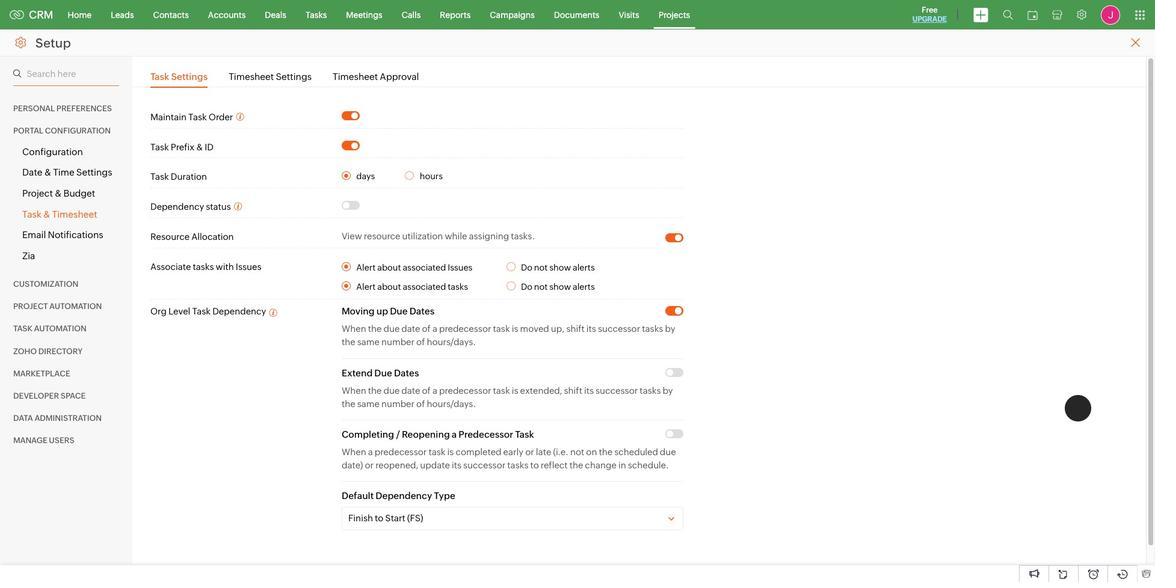 Task type: locate. For each thing, give the bounding box(es) containing it.
documents
[[554, 10, 600, 20]]

home link
[[58, 0, 101, 29]]

reports link
[[431, 0, 481, 29]]

projects
[[659, 10, 691, 20]]

campaigns
[[490, 10, 535, 20]]

deals link
[[255, 0, 296, 29]]

calls link
[[392, 0, 431, 29]]

tasks link
[[296, 0, 337, 29]]

visits
[[619, 10, 640, 20]]

campaigns link
[[481, 0, 545, 29]]

home
[[68, 10, 92, 20]]

crm
[[29, 8, 53, 21]]

create menu element
[[967, 0, 996, 29]]

meetings
[[346, 10, 383, 20]]

profile image
[[1102, 5, 1121, 24]]

calls
[[402, 10, 421, 20]]

documents link
[[545, 0, 610, 29]]

upgrade
[[913, 15, 948, 23]]



Task type: describe. For each thing, give the bounding box(es) containing it.
free upgrade
[[913, 5, 948, 23]]

contacts link
[[144, 0, 199, 29]]

tasks
[[306, 10, 327, 20]]

profile element
[[1095, 0, 1128, 29]]

accounts
[[208, 10, 246, 20]]

reports
[[440, 10, 471, 20]]

search image
[[1004, 10, 1014, 20]]

accounts link
[[199, 0, 255, 29]]

contacts
[[153, 10, 189, 20]]

free
[[922, 5, 938, 14]]

create menu image
[[974, 8, 989, 22]]

visits link
[[610, 0, 649, 29]]

meetings link
[[337, 0, 392, 29]]

deals
[[265, 10, 287, 20]]

leads link
[[101, 0, 144, 29]]

projects link
[[649, 0, 700, 29]]

leads
[[111, 10, 134, 20]]

search element
[[996, 0, 1021, 30]]

calendar image
[[1028, 10, 1039, 20]]

crm link
[[10, 8, 53, 21]]



Task type: vqa. For each thing, say whether or not it's contained in the screenshot.
rightmost is
no



